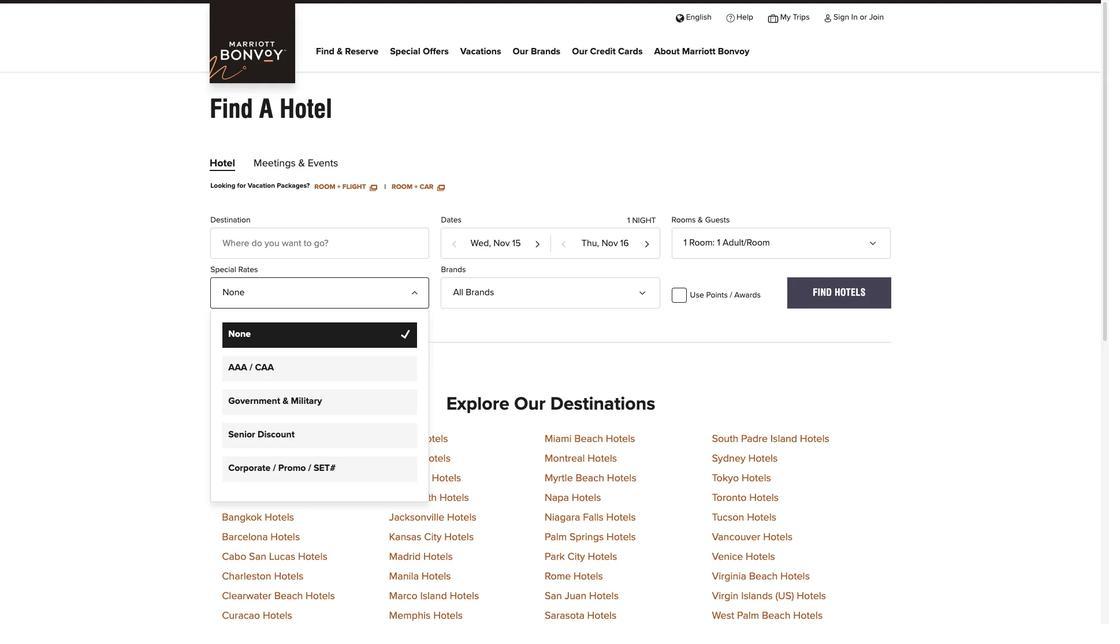 Task type: vqa. For each thing, say whether or not it's contained in the screenshot.
ACCOUNT
no



Task type: locate. For each thing, give the bounding box(es) containing it.
tucson hotels
[[712, 513, 777, 523]]

corporate
[[228, 464, 271, 473]]

& left events
[[298, 158, 305, 169]]

none link down where do you want to go? text box
[[210, 277, 430, 308]]

rome hotels link
[[545, 572, 603, 582]]

next check-in dates image
[[534, 235, 541, 253]]

account image
[[825, 13, 832, 21]]

san juan hotels link
[[545, 591, 619, 602]]

west palm beach hotels link
[[712, 611, 823, 621]]

1 horizontal spatial +
[[414, 184, 418, 191]]

in
[[852, 13, 858, 21]]

1 horizontal spatial room
[[392, 184, 413, 191]]

globe image
[[676, 13, 684, 21]]

myrtle
[[545, 473, 573, 484]]

about
[[654, 47, 680, 56]]

about marriott bonvoy link
[[654, 43, 750, 61]]

memphis
[[389, 611, 431, 621]]

room inside 'link'
[[315, 184, 336, 191]]

special for special rates
[[210, 266, 236, 274]]

& right rooms
[[698, 216, 703, 224]]

opens in a new browser window. image inside room + flight 'link'
[[370, 184, 377, 191]]

1 left night
[[628, 217, 630, 225]]

dubai hotels link
[[389, 434, 448, 445]]

promo
[[278, 464, 306, 473]]

1 horizontal spatial hotel
[[280, 94, 332, 124]]

1 vertical spatial arrow down image
[[641, 285, 650, 294]]

Destination text field
[[210, 228, 430, 259]]

1 + from the left
[[337, 184, 341, 191]]

dubai
[[389, 434, 416, 445]]

0 vertical spatial special
[[390, 47, 421, 56]]

+ left car
[[414, 184, 418, 191]]

niagara falls hotels
[[545, 513, 636, 523]]

room + car
[[392, 184, 435, 191]]

1 horizontal spatial special
[[390, 47, 421, 56]]

virgin
[[712, 591, 739, 602]]

napa hotels link
[[545, 493, 601, 503]]

looking for vacation packages?
[[210, 183, 310, 190]]

0 horizontal spatial palm
[[545, 532, 567, 543]]

marriott
[[682, 47, 716, 56]]

manila hotels
[[389, 572, 451, 582]]

venice hotels
[[712, 552, 775, 562]]

0 horizontal spatial find
[[210, 94, 253, 124]]

+ for car
[[414, 184, 418, 191]]

brands
[[531, 47, 561, 56], [441, 266, 466, 274], [466, 288, 494, 297]]

0 vertical spatial city
[[424, 532, 442, 543]]

arlington hotels
[[222, 434, 295, 445]]

palm down islands
[[737, 611, 759, 621]]

special left rates
[[210, 266, 236, 274]]

clearwater beach hotels link
[[222, 591, 335, 602]]

suitcase image
[[768, 13, 778, 21]]

find inside button
[[813, 287, 832, 298]]

memphis hotels link
[[389, 611, 463, 621]]

our left credit
[[572, 47, 588, 56]]

& for guests
[[698, 216, 703, 224]]

room for room + car
[[392, 184, 413, 191]]

hotel right 'a'
[[280, 94, 332, 124]]

0 vertical spatial san
[[249, 552, 266, 562]]

2 horizontal spatial 1
[[717, 238, 720, 247]]

fort
[[389, 493, 407, 503]]

room down events
[[315, 184, 336, 191]]

0 horizontal spatial san
[[249, 552, 266, 562]]

0 horizontal spatial arrow down image
[[641, 285, 650, 294]]

0 horizontal spatial special
[[210, 266, 236, 274]]

caa
[[255, 363, 274, 372]]

senior
[[228, 430, 255, 439]]

1 vertical spatial special
[[210, 266, 236, 274]]

opens in a new browser window. image right car
[[438, 184, 444, 191]]

none down 'special rates'
[[223, 288, 245, 297]]

beach up the montreal hotels link
[[575, 434, 603, 445]]

arrow down image inside the all brands link
[[641, 285, 650, 294]]

1 vertical spatial island
[[420, 591, 447, 602]]

city for kansas
[[424, 532, 442, 543]]

brands left credit
[[531, 47, 561, 56]]

2 horizontal spatial find
[[813, 287, 832, 298]]

special left offers on the top of the page
[[390, 47, 421, 56]]

&
[[337, 47, 343, 56], [298, 158, 305, 169], [698, 216, 703, 224], [283, 396, 289, 406]]

sarasota hotels
[[545, 611, 617, 621]]

brands inside the all brands link
[[466, 288, 494, 297]]

help
[[737, 13, 754, 21]]

charleston
[[222, 572, 271, 582]]

city up rome hotels link
[[568, 552, 585, 562]]

city
[[424, 532, 442, 543], [568, 552, 585, 562]]

+ left "flight"
[[337, 184, 341, 191]]

1 vertical spatial san
[[545, 591, 562, 602]]

1 horizontal spatial find
[[316, 47, 334, 56]]

/ left set#
[[308, 464, 311, 473]]

florence hotels
[[389, 473, 461, 484]]

2 vertical spatial find
[[813, 287, 832, 298]]

brands for all brands
[[466, 288, 494, 297]]

none link up aaa / caa link
[[223, 323, 417, 348]]

brands up all
[[441, 266, 466, 274]]

1 for 1 room : 1 adult /room
[[684, 238, 687, 247]]

room down rooms & guests
[[689, 238, 713, 247]]

marco island hotels
[[389, 591, 479, 602]]

2 opens in a new browser window. image from the left
[[438, 184, 444, 191]]

san down rome
[[545, 591, 562, 602]]

2 + from the left
[[414, 184, 418, 191]]

1 opens in a new browser window. image from the left
[[370, 184, 377, 191]]

trigger image
[[410, 285, 420, 294]]

palm up park on the bottom of the page
[[545, 532, 567, 543]]

island right padre
[[771, 434, 798, 445]]

south padre island hotels link
[[712, 434, 830, 445]]

find for find & reserve
[[316, 47, 334, 56]]

special
[[390, 47, 421, 56], [210, 266, 236, 274]]

none for trigger image
[[223, 288, 245, 297]]

beach down charleston hotels
[[274, 591, 303, 602]]

0 horizontal spatial 1
[[628, 217, 630, 225]]

& left reserve
[[337, 47, 343, 56]]

barcelona
[[222, 532, 268, 543]]

hotel up looking
[[210, 158, 235, 169]]

opens in a new browser window. image left |
[[370, 184, 377, 191]]

0 horizontal spatial city
[[424, 532, 442, 543]]

arrow down image for rooms & guests
[[872, 235, 881, 244]]

opens in a new browser window. image for room + car
[[438, 184, 444, 191]]

rates
[[238, 266, 258, 274]]

room + flight link
[[315, 183, 377, 191]]

city down the jacksonville hotels link
[[424, 532, 442, 543]]

our for our credit cards
[[572, 47, 588, 56]]

1 horizontal spatial arrow down image
[[872, 235, 881, 244]]

san
[[249, 552, 266, 562], [545, 591, 562, 602]]

none up aaa
[[228, 329, 251, 339]]

curacao hotels
[[222, 611, 292, 621]]

1 down rooms
[[684, 238, 687, 247]]

1 horizontal spatial island
[[771, 434, 798, 445]]

tokyo hotels link
[[712, 473, 771, 484]]

0 horizontal spatial +
[[337, 184, 341, 191]]

1 vertical spatial none
[[228, 329, 251, 339]]

curacao
[[222, 611, 260, 621]]

san down barcelona hotels
[[249, 552, 266, 562]]

beach down the montreal hotels link
[[576, 473, 604, 484]]

palm
[[545, 532, 567, 543], [737, 611, 759, 621]]

beach for miami
[[575, 434, 603, 445]]

1 for 1 night
[[628, 217, 630, 225]]

explore our destinations
[[446, 395, 656, 414]]

& left military
[[283, 396, 289, 406]]

1 horizontal spatial san
[[545, 591, 562, 602]]

1 vertical spatial city
[[568, 552, 585, 562]]

room
[[315, 184, 336, 191], [392, 184, 413, 191], [689, 238, 713, 247]]

+
[[337, 184, 341, 191], [414, 184, 418, 191]]

find
[[316, 47, 334, 56], [210, 94, 253, 124], [813, 287, 832, 298]]

miami beach hotels
[[545, 434, 635, 445]]

niagara
[[545, 513, 580, 523]]

our brands
[[513, 47, 561, 56]]

island up memphis hotels link
[[420, 591, 447, 602]]

0 horizontal spatial opens in a new browser window. image
[[370, 184, 377, 191]]

beach up "virgin islands (us) hotels"
[[749, 572, 778, 582]]

0 vertical spatial brands
[[531, 47, 561, 56]]

arrow down image
[[872, 235, 881, 244], [641, 285, 650, 294]]

sarasota hotels link
[[545, 611, 617, 621]]

bali hotels
[[222, 473, 271, 484]]

bangkok hotels
[[222, 513, 294, 523]]

0 vertical spatial none
[[223, 288, 245, 297]]

memphis hotels
[[389, 611, 463, 621]]

Check-out text field
[[551, 228, 660, 258]]

1 horizontal spatial opens in a new browser window. image
[[438, 184, 444, 191]]

barcelona hotels link
[[222, 532, 300, 543]]

our right vacations
[[513, 47, 529, 56]]

points
[[706, 291, 728, 299]]

room + car link
[[392, 183, 444, 191]]

1 horizontal spatial 1
[[684, 238, 687, 247]]

park
[[545, 552, 565, 562]]

hotels
[[835, 287, 866, 298], [266, 434, 295, 445], [419, 434, 448, 445], [606, 434, 635, 445], [800, 434, 830, 445], [267, 454, 296, 464], [421, 454, 451, 464], [588, 454, 617, 464], [749, 454, 778, 464], [241, 473, 271, 484], [432, 473, 461, 484], [607, 473, 637, 484], [742, 473, 771, 484], [268, 493, 297, 503], [440, 493, 469, 503], [572, 493, 601, 503], [750, 493, 779, 503], [265, 513, 294, 523], [447, 513, 477, 523], [606, 513, 636, 523], [747, 513, 777, 523], [271, 532, 300, 543], [445, 532, 474, 543], [607, 532, 636, 543], [763, 532, 793, 543], [298, 552, 328, 562], [424, 552, 453, 562], [588, 552, 617, 562], [746, 552, 775, 562], [274, 572, 304, 582], [422, 572, 451, 582], [574, 572, 603, 582], [781, 572, 810, 582], [306, 591, 335, 602], [450, 591, 479, 602], [589, 591, 619, 602], [797, 591, 826, 602], [263, 611, 292, 621], [433, 611, 463, 621], [587, 611, 617, 621], [794, 611, 823, 621]]

car
[[420, 184, 434, 191]]

vancouver hotels link
[[712, 532, 793, 543]]

aaa
[[228, 363, 247, 372]]

0 vertical spatial find
[[316, 47, 334, 56]]

brands inside "our brands" link
[[531, 47, 561, 56]]

room right |
[[392, 184, 413, 191]]

1 horizontal spatial palm
[[737, 611, 759, 621]]

brands right all
[[466, 288, 494, 297]]

opens in a new browser window. image inside room + car link
[[438, 184, 444, 191]]

island
[[771, 434, 798, 445], [420, 591, 447, 602]]

opens in a new browser window. image
[[370, 184, 377, 191], [438, 184, 444, 191]]

next check-out dates image
[[644, 235, 650, 253]]

/room
[[744, 238, 770, 247]]

1 right :
[[717, 238, 720, 247]]

baltimore
[[222, 493, 265, 503]]

niagara falls hotels link
[[545, 513, 636, 523]]

& for events
[[298, 158, 305, 169]]

cards
[[618, 47, 643, 56]]

fort worth hotels
[[389, 493, 469, 503]]

0 vertical spatial arrow down image
[[872, 235, 881, 244]]

vacation
[[248, 183, 275, 190]]

san juan hotels
[[545, 591, 619, 602]]

juan
[[565, 591, 587, 602]]

set#
[[314, 464, 336, 473]]

Check-in text field
[[442, 228, 550, 258]]

beach for clearwater
[[274, 591, 303, 602]]

sydney hotels
[[712, 454, 778, 464]]

madrid hotels link
[[389, 552, 453, 562]]

+ inside 'link'
[[337, 184, 341, 191]]

lucas
[[269, 552, 295, 562]]

0 horizontal spatial hotel
[[210, 158, 235, 169]]

special for special offers
[[390, 47, 421, 56]]

0 horizontal spatial room
[[315, 184, 336, 191]]

arrow down image for brands
[[641, 285, 650, 294]]

2 vertical spatial brands
[[466, 288, 494, 297]]

montreal hotels link
[[545, 454, 617, 464]]

1 vertical spatial find
[[210, 94, 253, 124]]

florence
[[389, 473, 429, 484]]

1 horizontal spatial city
[[568, 552, 585, 562]]

/ right points
[[730, 291, 732, 299]]

park city hotels link
[[545, 552, 617, 562]]



Task type: describe. For each thing, give the bounding box(es) containing it.
sydney hotels link
[[712, 454, 778, 464]]

find a hotel
[[210, 94, 332, 124]]

baltimore hotels
[[222, 493, 297, 503]]

my trips
[[780, 13, 810, 21]]

1 vertical spatial hotel
[[210, 158, 235, 169]]

meetings
[[254, 158, 296, 169]]

1 room : 1 adult /room
[[684, 238, 770, 247]]

dublin hotels link
[[389, 454, 451, 464]]

corporate / promo / set#
[[228, 464, 336, 473]]

toronto hotels
[[712, 493, 779, 503]]

0 horizontal spatial island
[[420, 591, 447, 602]]

marco island hotels link
[[389, 591, 479, 602]]

/ left caa
[[250, 363, 253, 372]]

virgin islands (us) hotels
[[712, 591, 826, 602]]

our brands link
[[513, 43, 561, 61]]

myrtle beach hotels
[[545, 473, 637, 484]]

or
[[860, 13, 867, 21]]

rome hotels
[[545, 572, 603, 582]]

find for find a hotel
[[210, 94, 253, 124]]

offers
[[423, 47, 449, 56]]

beach for virginia
[[749, 572, 778, 582]]

virginia
[[712, 572, 747, 582]]

1 vertical spatial brands
[[441, 266, 466, 274]]

2 horizontal spatial room
[[689, 238, 713, 247]]

special offers
[[390, 47, 449, 56]]

madrid
[[389, 552, 421, 562]]

west
[[712, 611, 735, 621]]

about marriott bonvoy
[[654, 47, 750, 56]]

english link
[[669, 3, 719, 30]]

looking
[[210, 183, 235, 190]]

events
[[308, 158, 338, 169]]

worth
[[410, 493, 437, 503]]

1 vertical spatial palm
[[737, 611, 759, 621]]

use points / awards
[[690, 291, 761, 299]]

|
[[384, 184, 386, 191]]

room for room + flight
[[315, 184, 336, 191]]

our credit cards
[[572, 47, 643, 56]]

my trips link
[[761, 3, 817, 30]]

+ for flight
[[337, 184, 341, 191]]

0 vertical spatial hotel
[[280, 94, 332, 124]]

city for park
[[568, 552, 585, 562]]

find hotels button
[[788, 277, 892, 308]]

vacations link
[[460, 43, 501, 61]]

packages?
[[277, 183, 310, 190]]

0 vertical spatial palm
[[545, 532, 567, 543]]

springs
[[570, 532, 604, 543]]

rome
[[545, 572, 571, 582]]

meetings & events link
[[254, 158, 338, 173]]

fort worth hotels link
[[389, 493, 469, 503]]

bali
[[222, 473, 239, 484]]

sydney
[[712, 454, 746, 464]]

& for military
[[283, 396, 289, 406]]

falls
[[583, 513, 604, 523]]

corporate / promo / set# link
[[223, 457, 417, 482]]

/ left promo
[[273, 464, 276, 473]]

clearwater beach hotels
[[222, 591, 335, 602]]

brands for our brands
[[531, 47, 561, 56]]

none for the 'check' image
[[228, 329, 251, 339]]

bali hotels link
[[222, 473, 271, 484]]

our up miami
[[514, 395, 546, 414]]

tucson
[[712, 513, 745, 523]]

discount
[[258, 430, 295, 439]]

tokyo
[[712, 473, 739, 484]]

dubai hotels
[[389, 434, 448, 445]]

& for reserve
[[337, 47, 343, 56]]

opens in a new browser window. image for room + flight
[[370, 184, 377, 191]]

1 vertical spatial none link
[[223, 323, 417, 348]]

dublin
[[389, 454, 419, 464]]

islands
[[741, 591, 773, 602]]

charleston hotels link
[[222, 572, 304, 582]]

room + flight
[[315, 184, 368, 191]]

rooms & guests
[[672, 216, 730, 224]]

hotel link
[[210, 158, 235, 173]]

napa
[[545, 493, 569, 503]]

help link
[[719, 3, 761, 30]]

miami beach hotels link
[[545, 434, 635, 445]]

miami
[[545, 434, 572, 445]]

our for our brands
[[513, 47, 529, 56]]

cabo san lucas hotels
[[222, 552, 328, 562]]

aaa / caa link
[[223, 356, 417, 381]]

help image
[[727, 13, 735, 21]]

guests
[[705, 216, 730, 224]]

senior discount link
[[223, 423, 417, 448]]

venice
[[712, 552, 743, 562]]

clearwater
[[222, 591, 272, 602]]

aaa / caa
[[228, 363, 274, 372]]

napa hotels
[[545, 493, 601, 503]]

hotels inside button
[[835, 287, 866, 298]]

bangkok hotels link
[[222, 513, 294, 523]]

venice hotels link
[[712, 552, 775, 562]]

all brands link
[[441, 277, 660, 308]]

dublin hotels
[[389, 454, 451, 464]]

government
[[228, 396, 280, 406]]

virgin islands (us) hotels link
[[712, 591, 826, 602]]

beach down the "virgin islands (us) hotels" link
[[762, 611, 791, 621]]

(us)
[[776, 591, 794, 602]]

find & reserve
[[316, 47, 379, 56]]

explore
[[446, 395, 510, 414]]

0 vertical spatial none link
[[210, 277, 430, 308]]

0 vertical spatial island
[[771, 434, 798, 445]]

find hotels
[[813, 287, 866, 298]]

sign
[[834, 13, 849, 21]]

marco
[[389, 591, 418, 602]]

use
[[690, 291, 704, 299]]

check image
[[401, 328, 413, 339]]

find for find hotels
[[813, 287, 832, 298]]

jacksonville
[[389, 513, 445, 523]]

beach for myrtle
[[576, 473, 604, 484]]

park city hotels
[[545, 552, 617, 562]]

padre
[[741, 434, 768, 445]]

:
[[713, 238, 715, 247]]



